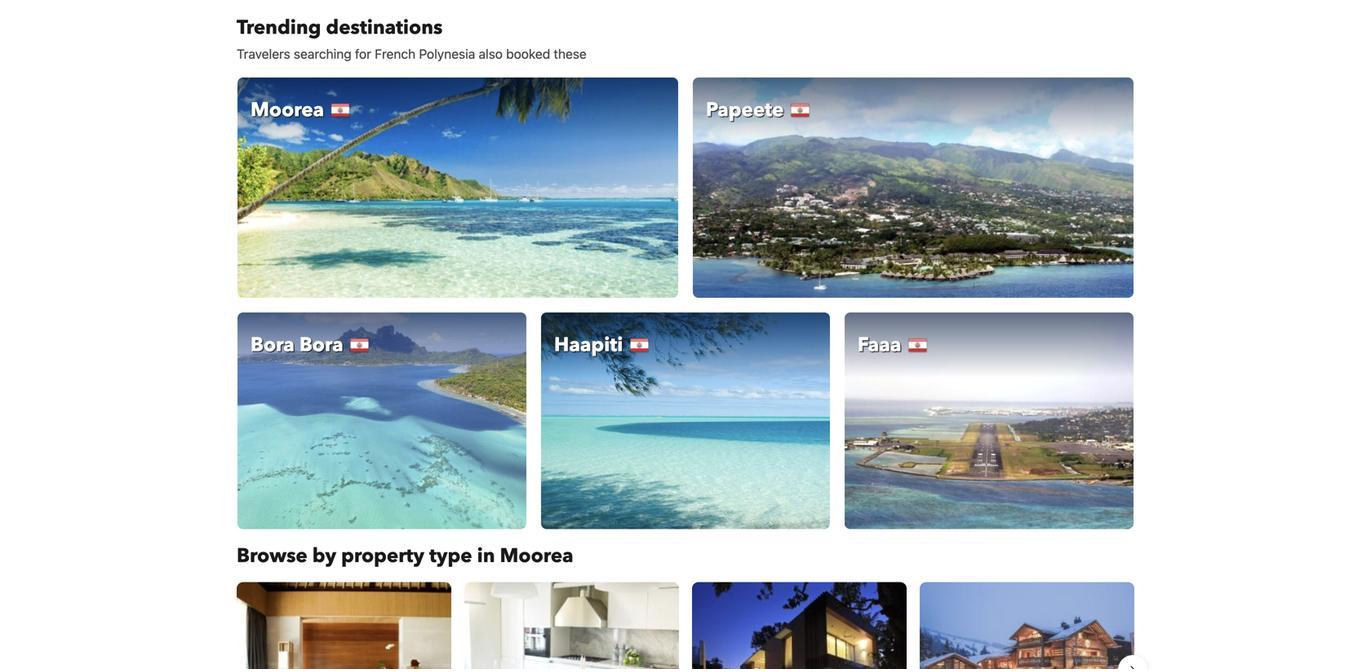 Task type: locate. For each thing, give the bounding box(es) containing it.
0 horizontal spatial bora
[[251, 332, 295, 359]]

these
[[554, 46, 587, 62]]

in
[[477, 543, 495, 570]]

1 vertical spatial moorea
[[500, 543, 574, 570]]

1 horizontal spatial moorea
[[500, 543, 574, 570]]

browse
[[237, 543, 308, 570]]

travelers
[[237, 46, 291, 62]]

1 horizontal spatial bora
[[300, 332, 343, 359]]

property
[[341, 543, 425, 570]]

1 bora from the left
[[251, 332, 295, 359]]

bora
[[251, 332, 295, 359], [300, 332, 343, 359]]

moorea
[[251, 97, 324, 124], [500, 543, 574, 570]]

trending
[[237, 14, 321, 41]]

moorea link
[[237, 77, 679, 299]]

bora bora
[[251, 332, 343, 359]]

moorea down travelers
[[251, 97, 324, 124]]

papeete link
[[692, 77, 1135, 299]]

0 horizontal spatial moorea
[[251, 97, 324, 124]]

french
[[375, 46, 416, 62]]

region
[[224, 576, 1148, 670]]

moorea right in
[[500, 543, 574, 570]]

booked
[[506, 46, 551, 62]]

trending destinations travelers searching for french polynesia also booked these
[[237, 14, 587, 62]]

by
[[313, 543, 337, 570]]

haapiti link
[[541, 312, 831, 530]]



Task type: describe. For each thing, give the bounding box(es) containing it.
type
[[429, 543, 472, 570]]

bora bora link
[[237, 312, 528, 530]]

faaa
[[858, 332, 902, 359]]

haapiti
[[554, 332, 623, 359]]

browse by property type in moorea
[[237, 543, 574, 570]]

for
[[355, 46, 372, 62]]

searching
[[294, 46, 352, 62]]

2 bora from the left
[[300, 332, 343, 359]]

papeete
[[706, 97, 784, 124]]

destinations
[[326, 14, 443, 41]]

faaa link
[[844, 312, 1135, 530]]

also
[[479, 46, 503, 62]]

0 vertical spatial moorea
[[251, 97, 324, 124]]

polynesia
[[419, 46, 475, 62]]



Task type: vqa. For each thing, say whether or not it's contained in the screenshot.
Papeete link at right
yes



